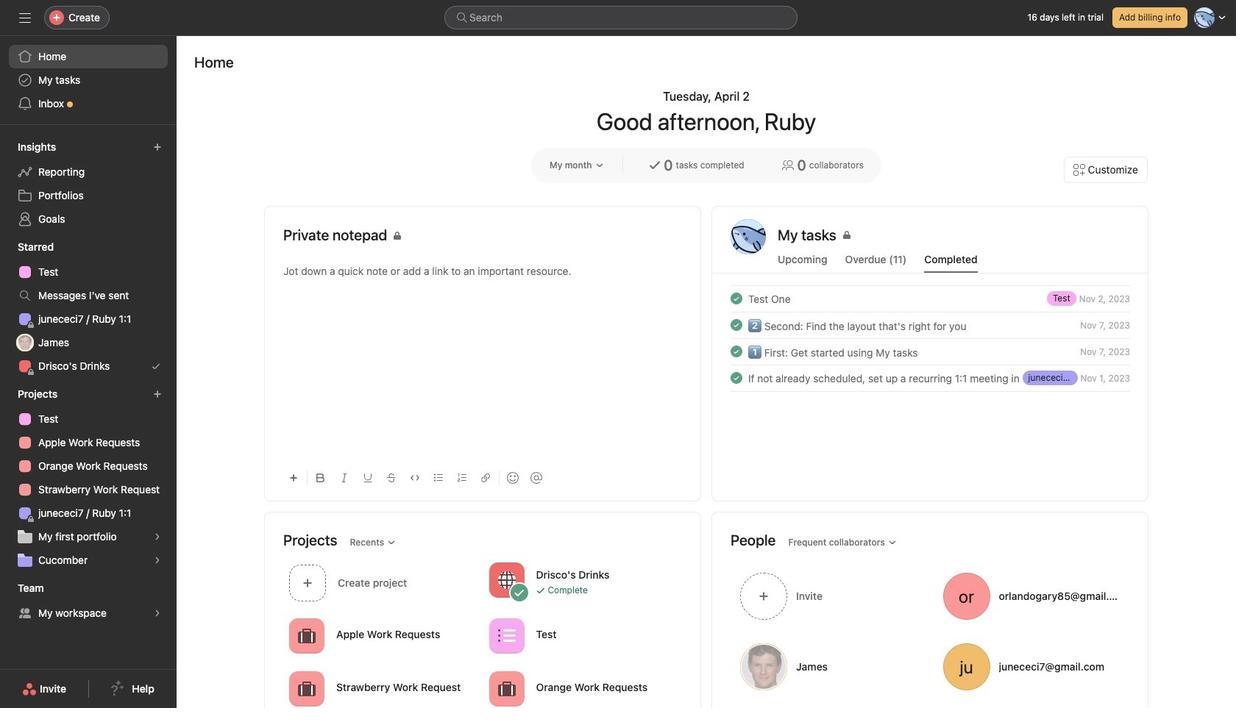 Task type: vqa. For each thing, say whether or not it's contained in the screenshot.
At Mention ICON
yes



Task type: describe. For each thing, give the bounding box(es) containing it.
bold image
[[316, 474, 325, 483]]

1 vertical spatial briefcase image
[[498, 680, 516, 698]]

insights element
[[0, 134, 177, 234]]

see details, cucomber image
[[153, 556, 162, 565]]

2 completed checkbox from the top
[[728, 343, 746, 361]]

at mention image
[[531, 473, 542, 484]]

starred element
[[0, 234, 177, 381]]

briefcase image
[[298, 680, 316, 698]]

0 horizontal spatial briefcase image
[[298, 627, 316, 645]]

list image
[[498, 627, 516, 645]]

global element
[[0, 36, 177, 124]]

globe image
[[498, 572, 516, 589]]

underline image
[[364, 474, 372, 483]]

see details, my workspace image
[[153, 609, 162, 618]]

link image
[[481, 474, 490, 483]]

projects element
[[0, 381, 177, 576]]



Task type: locate. For each thing, give the bounding box(es) containing it.
1 vertical spatial completed checkbox
[[728, 369, 746, 387]]

0 vertical spatial completed checkbox
[[728, 316, 746, 334]]

2 completed checkbox from the top
[[728, 369, 746, 387]]

code image
[[411, 474, 420, 483]]

1 completed checkbox from the top
[[728, 290, 746, 308]]

1 vertical spatial completed image
[[728, 343, 746, 361]]

new insights image
[[153, 143, 162, 152]]

view profile image
[[731, 219, 766, 255]]

2 vertical spatial completed image
[[728, 369, 746, 387]]

teams element
[[0, 576, 177, 629]]

bulleted list image
[[434, 474, 443, 483]]

0 vertical spatial completed image
[[728, 316, 746, 334]]

1 completed checkbox from the top
[[728, 316, 746, 334]]

see details, my first portfolio image
[[153, 533, 162, 542]]

Completed checkbox
[[728, 316, 746, 334], [728, 343, 746, 361]]

strikethrough image
[[387, 474, 396, 483]]

briefcase image
[[298, 627, 316, 645], [498, 680, 516, 698]]

3 completed image from the top
[[728, 369, 746, 387]]

new project or portfolio image
[[153, 390, 162, 399]]

1 vertical spatial completed checkbox
[[728, 343, 746, 361]]

emoji image
[[507, 473, 519, 484]]

1 horizontal spatial briefcase image
[[498, 680, 516, 698]]

0 vertical spatial completed checkbox
[[728, 290, 746, 308]]

2 completed image from the top
[[728, 343, 746, 361]]

completed image for second completed option from the bottom of the page
[[728, 316, 746, 334]]

italics image
[[340, 474, 349, 483]]

toolbar
[[283, 461, 682, 495]]

completed image
[[728, 290, 746, 308]]

completed image
[[728, 316, 746, 334], [728, 343, 746, 361], [728, 369, 746, 387]]

briefcase image up briefcase image
[[298, 627, 316, 645]]

insert an object image
[[289, 474, 298, 483]]

briefcase image down "list" icon on the left bottom of page
[[498, 680, 516, 698]]

hide sidebar image
[[19, 12, 31, 24]]

completed image for second completed option
[[728, 343, 746, 361]]

1 completed image from the top
[[728, 316, 746, 334]]

0 vertical spatial briefcase image
[[298, 627, 316, 645]]

list box
[[445, 6, 798, 29]]

Completed checkbox
[[728, 290, 746, 308], [728, 369, 746, 387]]

list item
[[713, 286, 1148, 312], [713, 312, 1148, 339], [713, 339, 1148, 365], [713, 365, 1148, 392], [283, 561, 483, 606]]

numbered list image
[[458, 474, 467, 483]]



